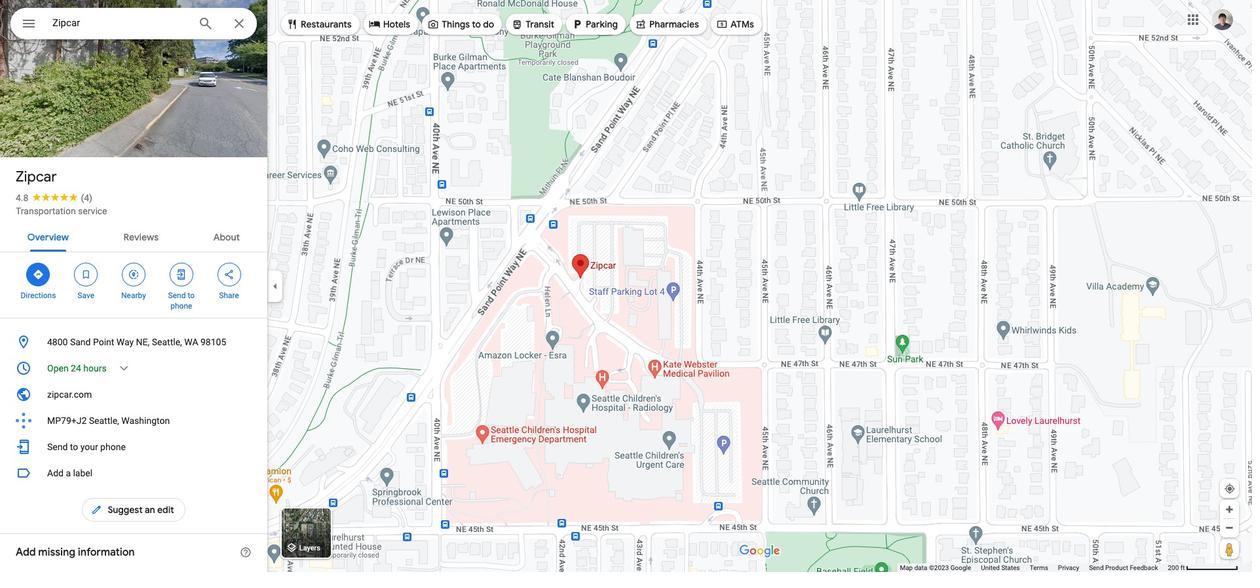 Task type: describe. For each thing, give the bounding box(es) containing it.
ne,
[[136, 337, 150, 347]]

zoom in image
[[1225, 505, 1235, 514]]

privacy
[[1058, 564, 1079, 571]]

terms button
[[1030, 564, 1048, 572]]


[[128, 267, 140, 282]]

show open hours for the week image
[[118, 362, 130, 374]]

actions for zipcar region
[[0, 252, 267, 318]]


[[223, 267, 235, 282]]

 parking
[[571, 17, 618, 31]]

zipcar.com
[[47, 389, 92, 400]]

 hotels
[[369, 17, 410, 31]]

4 reviews element
[[81, 193, 92, 203]]

phone inside button
[[100, 442, 126, 452]]

transportation service button
[[16, 204, 107, 218]]

collapse side panel image
[[268, 279, 282, 293]]

 pharmacies
[[635, 17, 699, 31]]

sand
[[70, 337, 91, 347]]

show your location image
[[1224, 483, 1236, 495]]

add missing information
[[16, 546, 135, 559]]

add for add a label
[[47, 468, 64, 478]]

send to your phone
[[47, 442, 126, 452]]


[[427, 17, 439, 31]]

atms
[[731, 18, 754, 30]]

200 ft
[[1168, 564, 1185, 571]]

phone inside send to phone
[[171, 301, 192, 311]]

information for zipcar region
[[0, 329, 267, 460]]

nearby
[[121, 291, 146, 300]]

zipcar.com link
[[0, 381, 267, 408]]

©2023
[[929, 564, 949, 571]]

google maps element
[[0, 0, 1252, 572]]

(4)
[[81, 193, 92, 203]]

wa
[[184, 337, 198, 347]]

show street view coverage image
[[1220, 539, 1239, 559]]

information
[[78, 546, 135, 559]]

send for send to phone
[[168, 291, 186, 300]]

none field inside zipcar field
[[52, 15, 187, 31]]

Zipcar field
[[10, 8, 257, 39]]

transit
[[526, 18, 554, 30]]

directions
[[21, 291, 56, 300]]

 things to do
[[427, 17, 494, 31]]

an
[[145, 504, 155, 516]]

united states button
[[981, 564, 1020, 572]]

to for send to your phone
[[70, 442, 78, 452]]

 search field
[[10, 8, 257, 42]]

missing
[[38, 546, 75, 559]]

seattle, inside button
[[152, 337, 182, 347]]

to for send to phone
[[188, 291, 195, 300]]

privacy button
[[1058, 564, 1079, 572]]

save
[[78, 291, 94, 300]]

layers
[[299, 544, 320, 553]]

washington
[[121, 415, 170, 426]]

 transit
[[511, 17, 554, 31]]


[[80, 267, 92, 282]]

point
[[93, 337, 114, 347]]


[[511, 17, 523, 31]]

feedback
[[1130, 564, 1158, 571]]

4.8
[[16, 193, 28, 203]]

 button
[[10, 8, 47, 42]]

parking
[[586, 18, 618, 30]]

reviews
[[124, 231, 159, 243]]

98105
[[201, 337, 226, 347]]

send for send to your phone
[[47, 442, 68, 452]]

mp79+j2 seattle, washington button
[[0, 408, 267, 434]]

4800 sand point way ne, seattle, wa 98105
[[47, 337, 226, 347]]

add a label button
[[0, 460, 267, 486]]

states
[[1002, 564, 1020, 571]]

add a label
[[47, 468, 92, 478]]


[[635, 17, 647, 31]]

4800 sand point way ne, seattle, wa 98105 button
[[0, 329, 267, 355]]



Task type: locate. For each thing, give the bounding box(es) containing it.
send product feedback button
[[1089, 564, 1158, 572]]

1 horizontal spatial send
[[168, 291, 186, 300]]

2 vertical spatial to
[[70, 442, 78, 452]]


[[716, 17, 728, 31]]

open
[[47, 363, 69, 374]]

add
[[47, 468, 64, 478], [16, 546, 36, 559]]


[[32, 267, 44, 282]]

things
[[442, 18, 470, 30]]

to left share
[[188, 291, 195, 300]]

send down mp79+j2
[[47, 442, 68, 452]]

send inside button
[[47, 442, 68, 452]]

overview button
[[17, 220, 79, 252]]

send to your phone button
[[0, 434, 267, 460]]

phone down 
[[171, 301, 192, 311]]

map data ©2023 google
[[900, 564, 971, 571]]

send to phone
[[168, 291, 195, 311]]

footer containing map data ©2023 google
[[900, 564, 1168, 572]]

phone right your
[[100, 442, 126, 452]]

to left your
[[70, 442, 78, 452]]

0 vertical spatial phone
[[171, 301, 192, 311]]

mp79+j2 seattle, washington
[[47, 415, 170, 426]]

zipcar
[[16, 168, 57, 186]]

seattle,
[[152, 337, 182, 347], [89, 415, 119, 426]]

 restaurants
[[286, 17, 352, 31]]

footer
[[900, 564, 1168, 572]]

united
[[981, 564, 1000, 571]]

seattle, right ne,
[[152, 337, 182, 347]]

suggest
[[108, 504, 143, 516]]

share
[[219, 291, 239, 300]]

map
[[900, 564, 913, 571]]

more info image
[[240, 547, 252, 558]]


[[21, 14, 37, 33]]

pharmacies
[[649, 18, 699, 30]]

None field
[[52, 15, 187, 31]]

0 horizontal spatial phone
[[100, 442, 126, 452]]

transportation service
[[16, 206, 107, 216]]

0 vertical spatial seattle,
[[152, 337, 182, 347]]

footer inside google maps "element"
[[900, 564, 1168, 572]]

tab list inside google maps "element"
[[0, 220, 267, 252]]

 suggest an edit
[[91, 503, 174, 517]]

seattle, up your
[[89, 415, 119, 426]]

phone
[[171, 301, 192, 311], [100, 442, 126, 452]]

zipcar main content
[[0, 0, 267, 572]]

4800
[[47, 337, 68, 347]]

1 vertical spatial phone
[[100, 442, 126, 452]]

0 horizontal spatial to
[[70, 442, 78, 452]]

hotels
[[383, 18, 410, 30]]

send product feedback
[[1089, 564, 1158, 571]]

1 horizontal spatial seattle,
[[152, 337, 182, 347]]

2 horizontal spatial to
[[472, 18, 481, 30]]

1 vertical spatial add
[[16, 546, 36, 559]]


[[175, 267, 187, 282]]

1 horizontal spatial add
[[47, 468, 64, 478]]

add for add missing information
[[16, 546, 36, 559]]

send inside 'button'
[[1089, 564, 1104, 571]]

seattle, inside "button"
[[89, 415, 119, 426]]

about
[[213, 231, 240, 243]]

way
[[117, 337, 134, 347]]

to inside  things to do
[[472, 18, 481, 30]]

0 vertical spatial send
[[168, 291, 186, 300]]

24
[[71, 363, 81, 374]]

restaurants
[[301, 18, 352, 30]]

label
[[73, 468, 92, 478]]

1 vertical spatial seattle,
[[89, 415, 119, 426]]

terms
[[1030, 564, 1048, 571]]


[[286, 17, 298, 31]]

overview
[[27, 231, 69, 243]]

add inside button
[[47, 468, 64, 478]]

1 horizontal spatial phone
[[171, 301, 192, 311]]

product
[[1105, 564, 1128, 571]]

0 vertical spatial add
[[47, 468, 64, 478]]

google
[[951, 564, 971, 571]]

to left do
[[472, 18, 481, 30]]

ft
[[1181, 564, 1185, 571]]

edit
[[157, 504, 174, 516]]

open 24 hours button
[[0, 355, 267, 381]]

0 vertical spatial to
[[472, 18, 481, 30]]

add left the a
[[47, 468, 64, 478]]

mp79+j2
[[47, 415, 87, 426]]

tab list
[[0, 220, 267, 252]]

your
[[80, 442, 98, 452]]

send for send product feedback
[[1089, 564, 1104, 571]]

4.8 stars image
[[28, 193, 81, 201]]

1 vertical spatial send
[[47, 442, 68, 452]]

0 horizontal spatial send
[[47, 442, 68, 452]]

hours
[[83, 363, 107, 374]]

transportation
[[16, 206, 76, 216]]

0 horizontal spatial add
[[16, 546, 36, 559]]

send
[[168, 291, 186, 300], [47, 442, 68, 452], [1089, 564, 1104, 571]]

reviews button
[[113, 220, 169, 252]]


[[571, 17, 583, 31]]


[[369, 17, 381, 31]]

1 vertical spatial to
[[188, 291, 195, 300]]

data
[[915, 564, 928, 571]]

to inside button
[[70, 442, 78, 452]]

a
[[66, 468, 71, 478]]

send inside send to phone
[[168, 291, 186, 300]]

2 horizontal spatial send
[[1089, 564, 1104, 571]]

hours image
[[16, 360, 31, 376]]

200
[[1168, 564, 1179, 571]]

tab list containing overview
[[0, 220, 267, 252]]

google account: nolan park  
(nolan.park@adept.ai) image
[[1212, 9, 1233, 30]]

united states
[[981, 564, 1020, 571]]

service
[[78, 206, 107, 216]]

0 horizontal spatial seattle,
[[89, 415, 119, 426]]

send left the product
[[1089, 564, 1104, 571]]


[[91, 503, 102, 517]]

 atms
[[716, 17, 754, 31]]

2 vertical spatial send
[[1089, 564, 1104, 571]]

add left the missing
[[16, 546, 36, 559]]

to inside send to phone
[[188, 291, 195, 300]]

zoom out image
[[1225, 523, 1235, 533]]

send down 
[[168, 291, 186, 300]]

do
[[483, 18, 494, 30]]

about button
[[203, 220, 250, 252]]

photo of zipcar image
[[0, 0, 267, 157]]

200 ft button
[[1168, 564, 1239, 571]]

1 horizontal spatial to
[[188, 291, 195, 300]]



Task type: vqa. For each thing, say whether or not it's contained in the screenshot.


